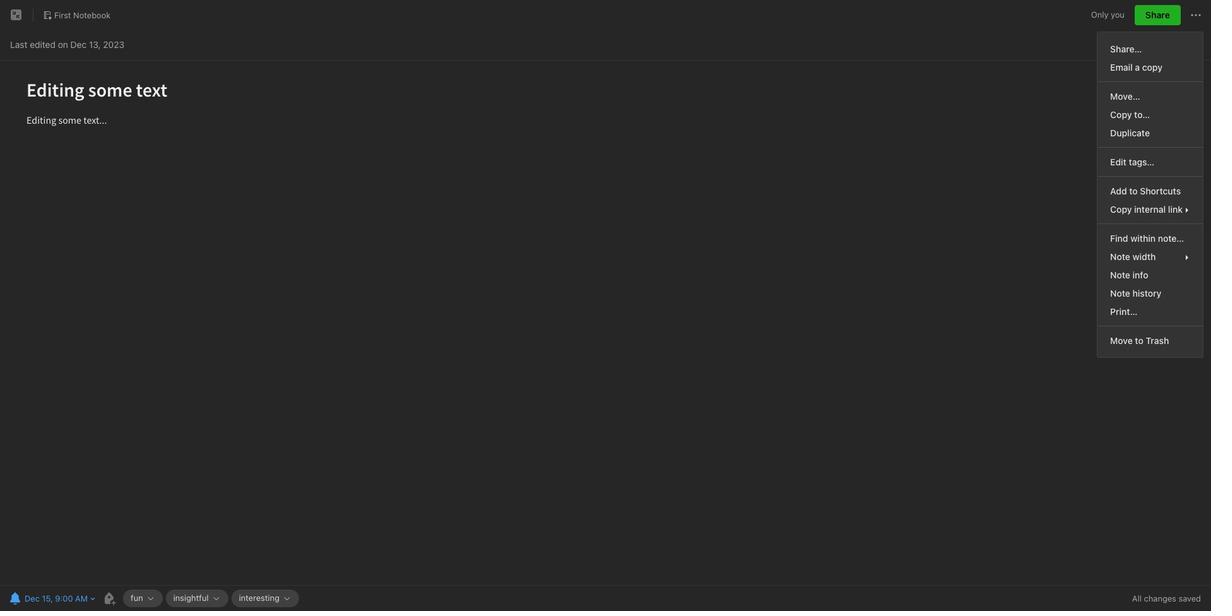 Task type: vqa. For each thing, say whether or not it's contained in the screenshot.
RECENT NOTES
no



Task type: describe. For each thing, give the bounding box(es) containing it.
copy internal link
[[1111, 204, 1184, 215]]

share
[[1146, 9, 1171, 20]]

dec inside popup button
[[25, 593, 40, 603]]

internal
[[1135, 204, 1167, 215]]

note info
[[1111, 270, 1149, 280]]

copy for copy to…
[[1111, 109, 1133, 120]]

insightful
[[173, 593, 209, 603]]

note for note width
[[1111, 251, 1131, 262]]

move to trash link
[[1098, 331, 1204, 350]]

dec 15, 9:00 am
[[25, 593, 88, 603]]

duplicate
[[1111, 128, 1151, 138]]

edit
[[1111, 157, 1127, 167]]

trash
[[1147, 335, 1170, 346]]

to for move
[[1136, 335, 1144, 346]]

share button
[[1136, 5, 1182, 25]]

insightful Tag actions field
[[209, 594, 221, 603]]

copy
[[1143, 62, 1163, 73]]

edited
[[30, 39, 56, 50]]

add to shortcuts
[[1111, 186, 1182, 196]]

to…
[[1135, 109, 1151, 120]]

tags…
[[1130, 157, 1155, 167]]

find
[[1111, 233, 1129, 244]]

note width
[[1111, 251, 1157, 262]]

print…
[[1111, 306, 1138, 317]]

first notebook button
[[39, 6, 115, 24]]

first notebook
[[54, 10, 111, 20]]

note window element
[[0, 0, 1212, 611]]

copy for copy internal link
[[1111, 204, 1133, 215]]

email
[[1111, 62, 1134, 73]]

last edited on dec 13, 2023
[[10, 39, 124, 50]]

insightful button
[[166, 590, 228, 607]]

email a copy link
[[1098, 58, 1204, 76]]

add
[[1111, 186, 1128, 196]]

copy internal link link
[[1098, 200, 1204, 218]]

first
[[54, 10, 71, 20]]

only
[[1092, 10, 1109, 20]]

changes
[[1145, 593, 1177, 603]]

interesting button
[[231, 590, 299, 607]]

9:00
[[55, 593, 73, 603]]

link
[[1169, 204, 1184, 215]]

dec 15, 9:00 am button
[[6, 590, 89, 607]]

0 vertical spatial dec
[[70, 39, 87, 50]]

history
[[1133, 288, 1162, 299]]

a
[[1136, 62, 1141, 73]]

share…
[[1111, 44, 1143, 54]]

edit tags… link
[[1098, 153, 1204, 171]]

note width link
[[1098, 247, 1204, 266]]

copy to…
[[1111, 109, 1151, 120]]

15,
[[42, 593, 53, 603]]

edit tags…
[[1111, 157, 1155, 167]]

all changes saved
[[1133, 593, 1202, 603]]

copy to… link
[[1098, 105, 1204, 124]]

width
[[1133, 251, 1157, 262]]

note info link
[[1098, 266, 1204, 284]]

add tag image
[[102, 591, 117, 606]]



Task type: locate. For each thing, give the bounding box(es) containing it.
shortcuts
[[1141, 186, 1182, 196]]

email a copy
[[1111, 62, 1163, 73]]

dec
[[70, 39, 87, 50], [25, 593, 40, 603]]

print… link
[[1098, 302, 1204, 321]]

more actions image
[[1189, 8, 1204, 23]]

2023
[[103, 39, 124, 50]]

1 note from the top
[[1111, 251, 1131, 262]]

Copy internal link field
[[1098, 200, 1204, 218]]

note for note history
[[1111, 288, 1131, 299]]

note inside 'link'
[[1111, 270, 1131, 280]]

interesting Tag actions field
[[280, 594, 292, 603]]

1 vertical spatial note
[[1111, 270, 1131, 280]]

last
[[10, 39, 27, 50]]

move…
[[1111, 91, 1141, 102]]

to
[[1130, 186, 1139, 196], [1136, 335, 1144, 346]]

move to trash
[[1111, 335, 1170, 346]]

to right move
[[1136, 335, 1144, 346]]

Note width field
[[1098, 247, 1204, 266]]

3 note from the top
[[1111, 288, 1131, 299]]

0 vertical spatial copy
[[1111, 109, 1133, 120]]

share… link
[[1098, 40, 1204, 58]]

2 copy from the top
[[1111, 204, 1133, 215]]

2 note from the top
[[1111, 270, 1131, 280]]

copy down move… in the top right of the page
[[1111, 109, 1133, 120]]

only you
[[1092, 10, 1125, 20]]

dec left 15,
[[25, 593, 40, 603]]

note left the info
[[1111, 270, 1131, 280]]

copy inside "copy internal link" link
[[1111, 204, 1133, 215]]

1 vertical spatial dec
[[25, 593, 40, 603]]

note…
[[1159, 233, 1185, 244]]

fun
[[131, 593, 143, 603]]

note history link
[[1098, 284, 1204, 302]]

you
[[1112, 10, 1125, 20]]

to for add
[[1130, 186, 1139, 196]]

within
[[1131, 233, 1156, 244]]

move… link
[[1098, 87, 1204, 105]]

fun button
[[123, 590, 163, 607]]

2 vertical spatial note
[[1111, 288, 1131, 299]]

dec right on in the left of the page
[[70, 39, 87, 50]]

collapse note image
[[9, 8, 24, 23]]

note
[[1111, 251, 1131, 262], [1111, 270, 1131, 280], [1111, 288, 1131, 299]]

1 horizontal spatial dec
[[70, 39, 87, 50]]

Note Editor text field
[[0, 61, 1212, 585]]

1 copy from the top
[[1111, 109, 1133, 120]]

note up print…
[[1111, 288, 1131, 299]]

More actions field
[[1189, 5, 1204, 25]]

add to shortcuts link
[[1098, 182, 1204, 200]]

note for note info
[[1111, 270, 1131, 280]]

interesting
[[239, 593, 280, 603]]

copy down the add
[[1111, 204, 1133, 215]]

1 vertical spatial copy
[[1111, 204, 1133, 215]]

on
[[58, 39, 68, 50]]

0 vertical spatial note
[[1111, 251, 1131, 262]]

duplicate link
[[1098, 124, 1204, 142]]

13,
[[89, 39, 101, 50]]

note history
[[1111, 288, 1162, 299]]

Edit reminder field
[[6, 590, 97, 607]]

notebook
[[73, 10, 111, 20]]

saved
[[1179, 593, 1202, 603]]

am
[[75, 593, 88, 603]]

1 vertical spatial to
[[1136, 335, 1144, 346]]

copy inside copy to… link
[[1111, 109, 1133, 120]]

note inside field
[[1111, 251, 1131, 262]]

to inside 'link'
[[1130, 186, 1139, 196]]

fun Tag actions field
[[143, 594, 155, 603]]

find within note… link
[[1098, 229, 1204, 247]]

note down find
[[1111, 251, 1131, 262]]

find within note…
[[1111, 233, 1185, 244]]

dropdown list menu
[[1098, 40, 1204, 350]]

move
[[1111, 335, 1134, 346]]

0 horizontal spatial dec
[[25, 593, 40, 603]]

copy
[[1111, 109, 1133, 120], [1111, 204, 1133, 215]]

info
[[1133, 270, 1149, 280]]

0 vertical spatial to
[[1130, 186, 1139, 196]]

all
[[1133, 593, 1143, 603]]

to right the add
[[1130, 186, 1139, 196]]



